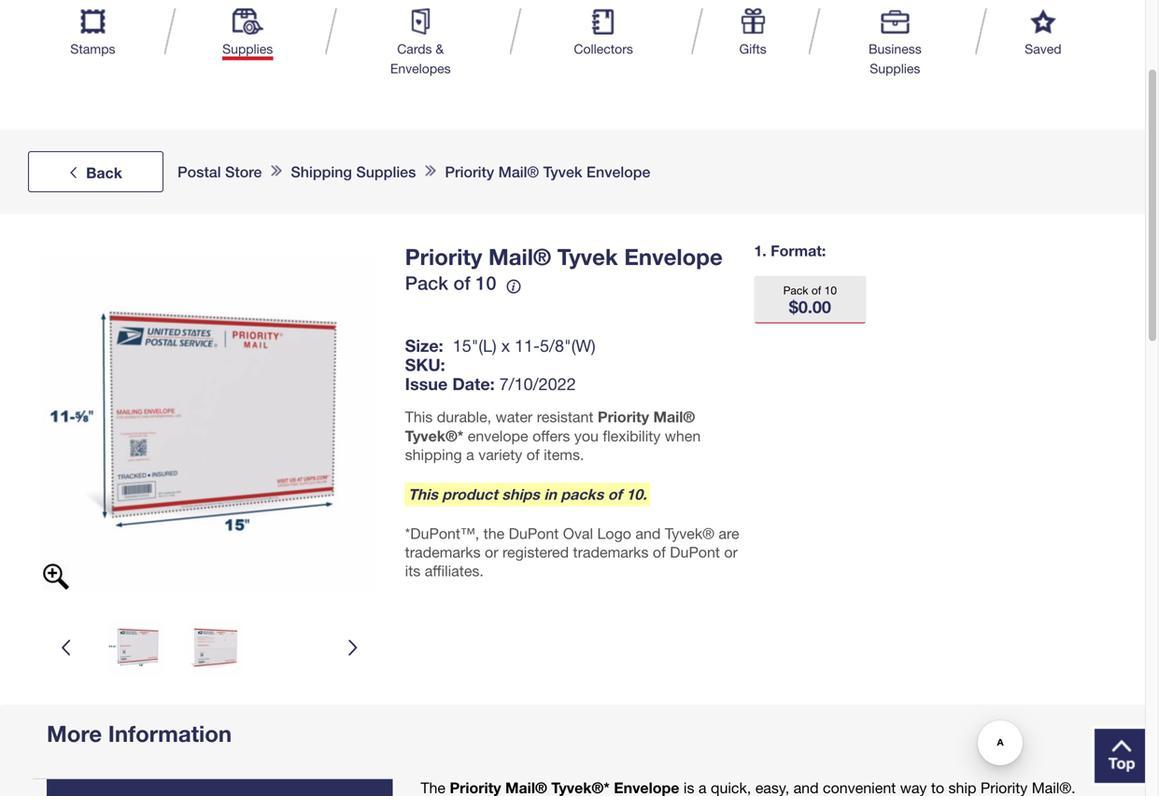 Task type: vqa. For each thing, say whether or not it's contained in the screenshot.
Business Supplies Supplies
yes



Task type: locate. For each thing, give the bounding box(es) containing it.
supplies link
[[176, 9, 319, 60]]

0 vertical spatial tyvek
[[543, 163, 582, 181]]

0 horizontal spatial trademarks
[[405, 544, 481, 562]]

10 down format:
[[825, 284, 837, 297]]

 image up stamps
[[77, 9, 109, 35]]

tyvek for priority mail® tyvek envelope pack of 10
[[558, 244, 618, 270]]

10 inside pack of 10 $0.00
[[825, 284, 837, 297]]

variety
[[479, 447, 523, 464]]

back
[[86, 164, 122, 182]]

1 vertical spatial this
[[408, 486, 438, 504]]

cards & envelopes
[[390, 41, 451, 76]]

priority mail® tyvek envelope
[[445, 163, 651, 181]]

0 horizontal spatial dupont
[[509, 526, 559, 543]]

0 vertical spatial dupont
[[509, 526, 559, 543]]

 image inside gifts link
[[737, 9, 769, 35]]

priority inside priority mail® tyvek envelope pack of 10
[[405, 244, 482, 270]]

1 trademarks from the left
[[405, 544, 481, 562]]

1 horizontal spatial 10
[[825, 284, 837, 297]]

 image for stamps
[[77, 9, 109, 35]]

gifts link
[[704, 9, 803, 59]]

mail® inside priority mail® tyvek envelope pack of 10
[[489, 244, 551, 270]]

0 vertical spatial priority
[[445, 163, 494, 181]]

mail® inside priority mail® tyvek®*
[[653, 408, 695, 426]]

*dupont™, the dupont oval logo and tyvek® are trademarks or registered trademarks of dupont or its affiliates.
[[405, 526, 740, 580]]

3  image from the left
[[879, 9, 911, 35]]

tyvek
[[543, 163, 582, 181], [558, 244, 618, 270]]

trademarks down the *dupont™,
[[405, 544, 481, 562]]

 image inside collectors link
[[588, 9, 620, 35]]

of down format:
[[812, 284, 822, 297]]

and
[[636, 526, 661, 543]]

0 vertical spatial mail®
[[499, 163, 539, 181]]

this for *dupont™, the dupont oval logo and tyvek® are trademarks or registered trademarks of dupont or its affiliates.
[[408, 486, 438, 504]]

10 up 15"(l)
[[476, 272, 497, 294]]

business
[[869, 41, 922, 57]]

envelope
[[587, 163, 651, 181], [624, 244, 723, 270]]

1. format:
[[754, 242, 826, 260]]

envelope
[[468, 428, 528, 445]]

mail®
[[499, 163, 539, 181], [489, 244, 551, 270], [653, 408, 695, 426]]

*dupont™,
[[405, 526, 479, 543]]

10
[[476, 272, 497, 294], [825, 284, 837, 297]]

2 horizontal spatial supplies
[[870, 61, 921, 76]]

supplies inside "business supplies"
[[870, 61, 921, 76]]

0 horizontal spatial supplies
[[222, 41, 273, 57]]

dupont
[[509, 526, 559, 543], [670, 544, 720, 562]]

2 or from the left
[[724, 544, 738, 562]]

issue date: 7/10/2022
[[405, 374, 576, 394]]

1 horizontal spatial supplies
[[356, 163, 416, 181]]

pack down format:
[[784, 284, 809, 297]]

1 horizontal spatial  image
[[737, 9, 769, 35]]

0 horizontal spatial  image
[[232, 9, 264, 35]]

1 vertical spatial priority
[[405, 244, 482, 270]]

this for priority
[[405, 409, 433, 426]]

trademarks
[[405, 544, 481, 562], [573, 544, 649, 562]]

0 vertical spatial this
[[405, 409, 433, 426]]

when
[[665, 428, 701, 445]]

 image inside saved link
[[1028, 9, 1059, 35]]

its
[[405, 563, 421, 580]]

more
[[47, 721, 102, 747]]

0 vertical spatial envelope
[[587, 163, 651, 181]]

0 horizontal spatial pack
[[405, 272, 448, 294]]

or down are
[[724, 544, 738, 562]]

of
[[454, 272, 471, 294], [812, 284, 822, 297], [527, 447, 540, 464], [608, 486, 622, 504], [653, 544, 666, 562]]

priority inside priority mail® tyvek®*
[[598, 408, 649, 426]]

this up tyvek®*
[[405, 409, 433, 426]]

of inside *dupont™, the dupont oval logo and tyvek® are trademarks or registered trademarks of dupont or its affiliates.
[[653, 544, 666, 562]]

1 or from the left
[[485, 544, 498, 562]]

 image up "collectors"
[[588, 9, 620, 35]]

zoom image
[[42, 563, 70, 591]]

2 vertical spatial supplies
[[356, 163, 416, 181]]

3  image from the left
[[588, 9, 620, 35]]

 image inside supplies link
[[232, 9, 264, 35]]

2 vertical spatial mail®
[[653, 408, 695, 426]]

cards
[[397, 41, 432, 57]]

durable,
[[437, 409, 492, 426]]

tyvek inside priority mail® tyvek envelope pack of 10
[[558, 244, 618, 270]]

1  image from the left
[[232, 9, 264, 35]]

0 horizontal spatial or
[[485, 544, 498, 562]]

are
[[719, 526, 740, 543]]

1 vertical spatial tyvek
[[558, 244, 618, 270]]

1 horizontal spatial trademarks
[[573, 544, 649, 562]]

dupont up registered
[[509, 526, 559, 543]]

this
[[405, 409, 433, 426], [408, 486, 438, 504]]

1 horizontal spatial or
[[724, 544, 738, 562]]

1 vertical spatial mail®
[[489, 244, 551, 270]]

tyvek®*
[[405, 427, 464, 445]]

0 horizontal spatial 10
[[476, 272, 497, 294]]

this product ships in packs of 10.
[[408, 486, 647, 504]]

 image
[[77, 9, 109, 35], [405, 9, 437, 35], [588, 9, 620, 35], [1028, 9, 1059, 35]]

supplies
[[222, 41, 273, 57], [870, 61, 921, 76], [356, 163, 416, 181]]

this down the shipping
[[408, 486, 438, 504]]

format:
[[771, 242, 826, 260]]

 image inside the stamps link
[[77, 9, 109, 35]]

 image
[[232, 9, 264, 35], [737, 9, 769, 35], [879, 9, 911, 35]]

of down and
[[653, 544, 666, 562]]

postal
[[178, 163, 221, 181]]

1 vertical spatial envelope
[[624, 244, 723, 270]]

saved link
[[988, 9, 1099, 59]]

or down "the"
[[485, 544, 498, 562]]

2  image from the left
[[737, 9, 769, 35]]

postal store link
[[178, 163, 262, 181]]

trademarks down the 'logo'
[[573, 544, 649, 562]]

this durable, water resistant
[[405, 409, 598, 426]]

2 horizontal spatial  image
[[879, 9, 911, 35]]

2 vertical spatial priority
[[598, 408, 649, 426]]

ships
[[502, 486, 540, 504]]

priority mail® tyvek®*
[[405, 408, 695, 445]]

water
[[496, 409, 533, 426]]

4  image from the left
[[1028, 9, 1059, 35]]

1 horizontal spatial pack
[[784, 284, 809, 297]]

1  image from the left
[[77, 9, 109, 35]]

or
[[485, 544, 498, 562], [724, 544, 738, 562]]

more information
[[47, 721, 232, 747]]

supplies for shipping supplies
[[356, 163, 416, 181]]

15"(l)
[[453, 337, 497, 356]]

dupont down tyvek®
[[670, 544, 720, 562]]

 image up saved
[[1028, 9, 1059, 35]]

pack
[[405, 272, 448, 294], [784, 284, 809, 297]]

registered
[[503, 544, 569, 562]]

2  image from the left
[[405, 9, 437, 35]]

envelope inside priority mail® tyvek envelope pack of 10
[[624, 244, 723, 270]]

of inside priority mail® tyvek envelope pack of 10
[[454, 272, 471, 294]]

priority for priority mail® tyvek envelope pack of 10
[[405, 244, 482, 270]]

logo
[[597, 526, 632, 543]]

of down offers
[[527, 447, 540, 464]]

1 horizontal spatial dupont
[[670, 544, 720, 562]]

priority
[[445, 163, 494, 181], [405, 244, 482, 270], [598, 408, 649, 426]]

11-
[[515, 337, 540, 356]]

&
[[436, 41, 444, 57]]

 image up cards
[[405, 9, 437, 35]]

priority for priority mail® tyvek envelope
[[445, 163, 494, 181]]

oval
[[563, 526, 593, 543]]

pack inside priority mail® tyvek envelope pack of 10
[[405, 272, 448, 294]]

information
[[108, 721, 232, 747]]

15"(l) x 11-5/8"(w)
[[453, 337, 596, 356]]

1 vertical spatial supplies
[[870, 61, 921, 76]]

pack up 'size:'
[[405, 272, 448, 294]]

you
[[574, 428, 599, 445]]

of up 15"(l)
[[454, 272, 471, 294]]



Task type: describe. For each thing, give the bounding box(es) containing it.
envelope for priority mail® tyvek envelope
[[587, 163, 651, 181]]

items.
[[544, 447, 584, 464]]

10 inside priority mail® tyvek envelope pack of 10
[[476, 272, 497, 294]]

collectors link
[[522, 9, 685, 59]]

1.
[[754, 242, 767, 260]]

tyvek for priority mail® tyvek envelope
[[543, 163, 582, 181]]

priority mail® tyvek envelope image
[[42, 256, 377, 591]]

affiliates.
[[425, 563, 484, 580]]

 image for supplies
[[232, 9, 264, 35]]

mail® for priority mail® tyvek®*
[[653, 408, 695, 426]]

2 trademarks from the left
[[573, 544, 649, 562]]

postal store
[[178, 163, 262, 181]]

 image for collectors
[[588, 9, 620, 35]]

10.
[[626, 486, 647, 504]]

 image for gifts
[[737, 9, 769, 35]]

priority mail® tyvek envelope pack of 10
[[405, 244, 723, 294]]

 image for cards &
[[405, 9, 437, 35]]

gifts
[[739, 41, 767, 57]]

business supplies
[[869, 41, 922, 76]]

flexibility
[[603, 428, 661, 445]]

back to top image
[[1092, 727, 1145, 787]]

issue
[[405, 374, 448, 394]]

of left the 10.
[[608, 486, 622, 504]]

sku:
[[405, 355, 445, 375]]

shipping supplies
[[291, 163, 416, 181]]

stamps link
[[28, 9, 158, 59]]

x
[[501, 337, 510, 356]]

envelope offers you flexibility when shipping a variety of items.
[[405, 428, 701, 464]]

mail® for priority mail® tyvek envelope
[[499, 163, 539, 181]]

size:
[[405, 336, 443, 356]]

the
[[484, 526, 505, 543]]

mail® for priority mail® tyvek envelope pack of 10
[[489, 244, 551, 270]]

$0.00
[[789, 297, 831, 317]]

saved
[[1025, 41, 1062, 57]]

pack inside pack of 10 $0.00
[[784, 284, 809, 297]]

supplies for business supplies
[[870, 61, 921, 76]]

pack of 10 $0.00
[[784, 284, 837, 317]]

shipping
[[291, 163, 352, 181]]

0 vertical spatial supplies
[[222, 41, 273, 57]]

date:
[[452, 374, 495, 394]]

of inside "envelope offers you flexibility when shipping a variety of items."
[[527, 447, 540, 464]]

collectors
[[574, 41, 633, 57]]

offers
[[533, 428, 570, 445]]

 image for saved
[[1028, 9, 1059, 35]]

stamps
[[70, 41, 115, 57]]

packs
[[561, 486, 604, 504]]

priority for priority mail® tyvek®*
[[598, 408, 649, 426]]

1 vertical spatial dupont
[[670, 544, 720, 562]]

7/10/2022
[[500, 375, 576, 394]]

back link
[[28, 152, 163, 193]]

envelope for priority mail® tyvek envelope pack of 10
[[624, 244, 723, 270]]

5/8"(w)
[[540, 337, 596, 356]]

of inside pack of 10 $0.00
[[812, 284, 822, 297]]

in
[[544, 486, 557, 504]]

product
[[442, 486, 498, 504]]

shipping supplies link
[[291, 163, 416, 181]]

tyvek®
[[665, 526, 715, 543]]

resistant
[[537, 409, 594, 426]]

a
[[466, 447, 474, 464]]

store
[[225, 163, 262, 181]]

shipping
[[405, 447, 462, 464]]

envelopes
[[390, 61, 451, 76]]



